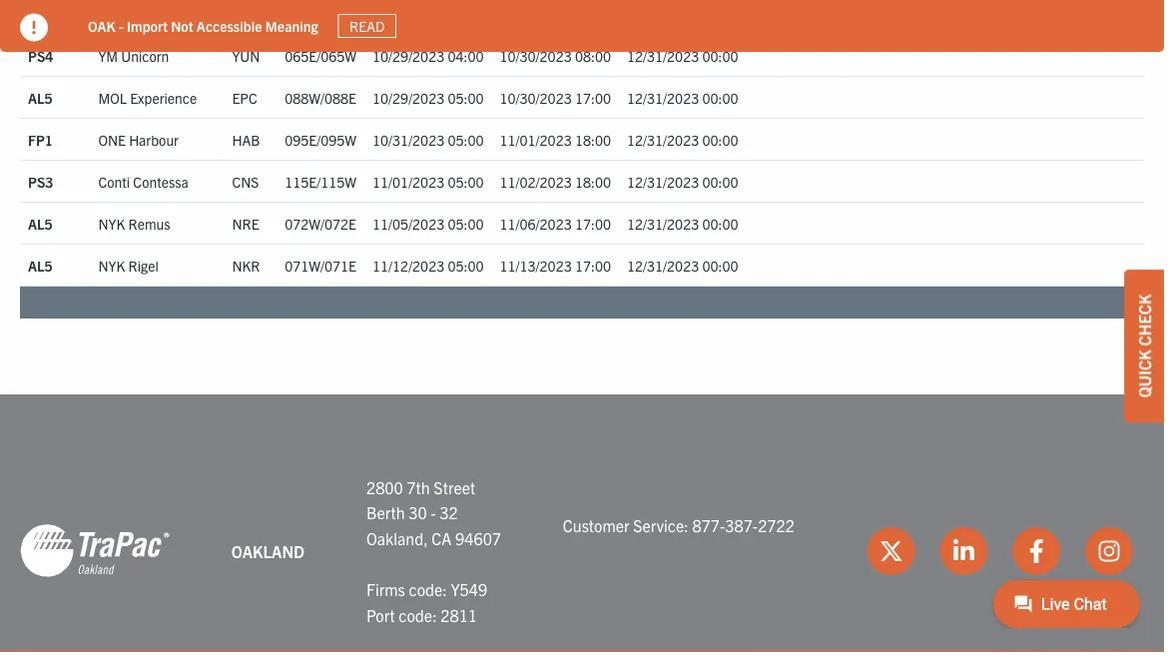 Task type: locate. For each thing, give the bounding box(es) containing it.
read
[[350, 17, 385, 35]]

095e/095w
[[285, 130, 357, 148]]

05:00 for 11/05/2023 05:00
[[448, 214, 484, 232]]

1 18:00 from the top
[[575, 130, 611, 148]]

oakland image
[[20, 523, 170, 579]]

12/31/2023 for 11/01/2023 18:00
[[627, 130, 700, 148]]

fp1 up the ps4
[[28, 4, 53, 22]]

11/13/2023 17:00
[[500, 256, 611, 274]]

2800 7th street berth 30 - 32 oakland, ca 94607
[[367, 477, 502, 548]]

05:00 down 10/31/2023 05:00
[[448, 172, 484, 190]]

10/30/2023 17:00
[[500, 88, 611, 106]]

12/31/2023 00:00 for 11/01/2023 18:00
[[627, 130, 739, 148]]

4 00:00 from the top
[[703, 172, 739, 190]]

1 vertical spatial 17:00
[[575, 214, 611, 232]]

hab
[[232, 130, 260, 148]]

1 vertical spatial code:
[[399, 605, 437, 625]]

10/29/2023 04:00
[[373, 46, 484, 64]]

2811
[[441, 605, 478, 625]]

2 nyk from the top
[[98, 256, 125, 274]]

read link
[[338, 14, 397, 38]]

check
[[1135, 294, 1155, 346]]

11/01/2023 for 11/01/2023 18:00
[[500, 130, 572, 148]]

00:00
[[703, 46, 739, 64], [703, 88, 739, 106], [703, 130, 739, 148], [703, 172, 739, 190], [703, 214, 739, 232], [703, 256, 739, 274]]

1 00:00 from the top
[[703, 46, 739, 64]]

2 17:00 from the top
[[575, 214, 611, 232]]

3 05:00 from the top
[[448, 130, 484, 148]]

al5 for mol experience
[[28, 88, 53, 106]]

05:00 up '11/01/2023 05:00'
[[448, 130, 484, 148]]

065e/065w
[[285, 46, 357, 64]]

1 nyk from the top
[[98, 214, 125, 232]]

ps4
[[28, 46, 53, 64]]

10/24/2023 05:00
[[373, 4, 484, 22]]

18:00
[[575, 130, 611, 148], [575, 172, 611, 190]]

3 17:00 from the top
[[575, 256, 611, 274]]

0 vertical spatial code:
[[409, 579, 447, 599]]

noh
[[232, 4, 262, 22]]

17:00 down 08:00
[[575, 88, 611, 106]]

remus
[[128, 214, 170, 232]]

00:00 for 11/06/2023 17:00
[[703, 214, 739, 232]]

1 vertical spatial 11/01/2023
[[373, 172, 445, 190]]

10/30/2023 for 10/30/2023 17:00
[[500, 88, 572, 106]]

port
[[367, 605, 395, 625]]

conti
[[98, 172, 130, 190]]

fp1 for one harbour
[[28, 130, 53, 148]]

1 12/31/2023 from the top
[[627, 46, 700, 64]]

2 12/31/2023 00:00 from the top
[[627, 88, 739, 106]]

cns
[[232, 172, 259, 190]]

harbour
[[129, 130, 179, 148]]

18:00 down 11/01/2023 18:00
[[575, 172, 611, 190]]

11/01/2023 down 10/31/2023
[[373, 172, 445, 190]]

17:00 for 11/06/2023 17:00
[[575, 214, 611, 232]]

05:00 for 11/12/2023 05:00
[[448, 256, 484, 274]]

1 10/29/2023 from the top
[[373, 46, 445, 64]]

0 vertical spatial fp1
[[28, 4, 53, 22]]

0 vertical spatial 17:00
[[575, 88, 611, 106]]

6 12/31/2023 from the top
[[627, 256, 700, 274]]

code: right the port
[[399, 605, 437, 625]]

4 12/31/2023 from the top
[[627, 172, 700, 190]]

0 vertical spatial 11/01/2023
[[500, 130, 572, 148]]

3 12/31/2023 00:00 from the top
[[627, 130, 739, 148]]

one left harbour
[[98, 130, 126, 148]]

0 horizontal spatial 11/01/2023
[[373, 172, 445, 190]]

customer
[[563, 515, 630, 535]]

0 vertical spatial 10/29/2023
[[373, 46, 445, 64]]

1 vertical spatial fp1
[[28, 130, 53, 148]]

11/12/2023
[[373, 256, 445, 274]]

1 vertical spatial 10/29/2023
[[373, 88, 445, 106]]

387-
[[726, 515, 758, 535]]

service:
[[634, 515, 689, 535]]

nyk left rigel on the top of the page
[[98, 256, 125, 274]]

3 al5 from the top
[[28, 256, 53, 274]]

5 00:00 from the top
[[703, 214, 739, 232]]

1 vertical spatial al5
[[28, 214, 53, 232]]

12/31/2023 00:00 for 11/06/2023 17:00
[[627, 214, 739, 232]]

1 horizontal spatial 11/01/2023
[[500, 130, 572, 148]]

code:
[[409, 579, 447, 599], [399, 605, 437, 625]]

32
[[440, 503, 458, 523]]

1 al5 from the top
[[28, 88, 53, 106]]

10/30/2023 up 11/01/2023 18:00
[[500, 88, 572, 106]]

4 12/31/2023 00:00 from the top
[[627, 172, 739, 190]]

1 vertical spatial 10/30/2023
[[500, 88, 572, 106]]

fp1
[[28, 4, 53, 22], [28, 130, 53, 148]]

one
[[98, 4, 126, 22], [98, 130, 126, 148]]

088w/088e
[[285, 88, 357, 106]]

00:00 for 11/01/2023 18:00
[[703, 130, 739, 148]]

1 fp1 from the top
[[28, 4, 53, 22]]

conti contessa
[[98, 172, 189, 190]]

10/31/2023 05:00
[[373, 130, 484, 148]]

0 vertical spatial nyk
[[98, 214, 125, 232]]

17:00
[[575, 88, 611, 106], [575, 214, 611, 232], [575, 256, 611, 274]]

5 12/31/2023 00:00 from the top
[[627, 214, 739, 232]]

1 vertical spatial -
[[431, 503, 436, 523]]

code: up 2811
[[409, 579, 447, 599]]

nyk for nyk remus
[[98, 214, 125, 232]]

accessible
[[197, 17, 262, 35]]

2 vertical spatial 17:00
[[575, 256, 611, 274]]

quick
[[1135, 350, 1155, 398]]

fp1 up ps3
[[28, 130, 53, 148]]

- left 32 at bottom left
[[431, 503, 436, 523]]

1 vertical spatial nyk
[[98, 256, 125, 274]]

1 17:00 from the top
[[575, 88, 611, 106]]

oakland
[[232, 541, 305, 561]]

solid image
[[20, 13, 48, 41]]

12/31/2023 00:00 for 11/02/2023 18:00
[[627, 172, 739, 190]]

3 12/31/2023 from the top
[[627, 130, 700, 148]]

nyk
[[98, 214, 125, 232], [98, 256, 125, 274]]

5 05:00 from the top
[[448, 214, 484, 232]]

one left import
[[98, 4, 126, 22]]

2 05:00 from the top
[[448, 88, 484, 106]]

-
[[119, 17, 124, 35], [431, 503, 436, 523]]

y549
[[451, 579, 488, 599]]

2 fp1 from the top
[[28, 130, 53, 148]]

5 12/31/2023 from the top
[[627, 214, 700, 232]]

10/29/2023 up 10/31/2023
[[373, 88, 445, 106]]

contessa
[[133, 172, 189, 190]]

2 10/30/2023 from the top
[[500, 88, 572, 106]]

11/13/2023
[[500, 256, 572, 274]]

12/31/2023 00:00
[[627, 46, 739, 64], [627, 88, 739, 106], [627, 130, 739, 148], [627, 172, 739, 190], [627, 214, 739, 232], [627, 256, 739, 274]]

00:00 for 11/13/2023 17:00
[[703, 256, 739, 274]]

11/06/2023 17:00
[[500, 214, 611, 232]]

05:00 for 10/31/2023 05:00
[[448, 130, 484, 148]]

nyk left remus on the left
[[98, 214, 125, 232]]

import
[[127, 17, 168, 35]]

05:00 for 10/29/2023 05:00
[[448, 88, 484, 106]]

10/29/2023 down 10/24/2023
[[373, 46, 445, 64]]

12/31/2023 for 10/30/2023 08:00
[[627, 46, 700, 64]]

0 vertical spatial 10/30/2023
[[500, 46, 572, 64]]

1 vertical spatial 18:00
[[575, 172, 611, 190]]

0 horizontal spatial -
[[119, 17, 124, 35]]

1 12/31/2023 00:00 from the top
[[627, 46, 739, 64]]

12/31/2023 for 11/02/2023 18:00
[[627, 172, 700, 190]]

2 vertical spatial al5
[[28, 256, 53, 274]]

footer
[[0, 395, 1165, 652]]

05:00 up 11/12/2023 05:00
[[448, 214, 484, 232]]

10/30/2023 08:00
[[500, 46, 611, 64]]

2 one from the top
[[98, 130, 126, 148]]

- inside 2800 7th street berth 30 - 32 oakland, ca 94607
[[431, 503, 436, 523]]

3 00:00 from the top
[[703, 130, 739, 148]]

2 12/31/2023 from the top
[[627, 88, 700, 106]]

footer containing 2800 7th street
[[0, 395, 1165, 652]]

yun
[[232, 46, 260, 64]]

2 al5 from the top
[[28, 214, 53, 232]]

10/30/2023 for 10/30/2023 08:00
[[500, 46, 572, 64]]

mol experience
[[98, 88, 197, 106]]

1 05:00 from the top
[[448, 4, 484, 22]]

al5 for nyk rigel
[[28, 256, 53, 274]]

1 one from the top
[[98, 4, 126, 22]]

18:00 up 11/02/2023 18:00
[[575, 130, 611, 148]]

2 10/29/2023 from the top
[[373, 88, 445, 106]]

05:00
[[448, 4, 484, 22], [448, 88, 484, 106], [448, 130, 484, 148], [448, 172, 484, 190], [448, 214, 484, 232], [448, 256, 484, 274]]

0 vertical spatial al5
[[28, 88, 53, 106]]

1 vertical spatial one
[[98, 130, 126, 148]]

2 18:00 from the top
[[575, 172, 611, 190]]

11/12/2023 05:00
[[373, 256, 484, 274]]

al5
[[28, 88, 53, 106], [28, 214, 53, 232], [28, 256, 53, 274]]

10/31/2023
[[373, 130, 445, 148]]

2 00:00 from the top
[[703, 88, 739, 106]]

11/01/2023 up 11/02/2023
[[500, 130, 572, 148]]

05:00 up 04:00
[[448, 4, 484, 22]]

05:00 down 11/05/2023 05:00
[[448, 256, 484, 274]]

10/30/2023
[[500, 46, 572, 64], [500, 88, 572, 106]]

- right the oak
[[119, 17, 124, 35]]

05:00 down 04:00
[[448, 88, 484, 106]]

17:00 up 11/13/2023 17:00
[[575, 214, 611, 232]]

0 vertical spatial 18:00
[[575, 130, 611, 148]]

1 10/30/2023 from the top
[[500, 46, 572, 64]]

one orpheus
[[98, 4, 180, 22]]

10/30/2023 up 10/30/2023 17:00
[[500, 46, 572, 64]]

10/29/2023
[[373, 46, 445, 64], [373, 88, 445, 106]]

oakland,
[[367, 528, 428, 548]]

6 05:00 from the top
[[448, 256, 484, 274]]

quick check
[[1135, 294, 1155, 398]]

4 05:00 from the top
[[448, 172, 484, 190]]

12/31/2023 00:00 for 10/30/2023 17:00
[[627, 88, 739, 106]]

17:00 down the 11/06/2023 17:00
[[575, 256, 611, 274]]

1 horizontal spatial -
[[431, 503, 436, 523]]

6 00:00 from the top
[[703, 256, 739, 274]]

12/31/2023
[[627, 46, 700, 64], [627, 88, 700, 106], [627, 130, 700, 148], [627, 172, 700, 190], [627, 214, 700, 232], [627, 256, 700, 274]]

11/01/2023
[[500, 130, 572, 148], [373, 172, 445, 190]]

18:00 for 11/02/2023 18:00
[[575, 172, 611, 190]]

0 vertical spatial one
[[98, 4, 126, 22]]

6 12/31/2023 00:00 from the top
[[627, 256, 739, 274]]

one harbour
[[98, 130, 179, 148]]

11/05/2023
[[373, 214, 445, 232]]

18:00 for 11/01/2023 18:00
[[575, 130, 611, 148]]



Task type: describe. For each thing, give the bounding box(es) containing it.
one for one orpheus
[[98, 4, 126, 22]]

94607
[[456, 528, 502, 548]]

10/24/2023
[[373, 4, 445, 22]]

rigel
[[128, 256, 159, 274]]

orpheus
[[129, 4, 180, 22]]

11/05/2023 05:00
[[373, 214, 484, 232]]

unicorn
[[121, 46, 169, 64]]

11/06/2023
[[500, 214, 572, 232]]

17:00 for 11/13/2023 17:00
[[575, 256, 611, 274]]

one for one harbour
[[98, 130, 126, 148]]

12/31/2023 for 11/13/2023 17:00
[[627, 256, 700, 274]]

ps3
[[28, 172, 53, 190]]

12/31/2023 00:00 for 10/30/2023 08:00
[[627, 46, 739, 64]]

not
[[171, 17, 193, 35]]

11/02/2023 18:00
[[500, 172, 611, 190]]

nkr
[[232, 256, 260, 274]]

firms
[[367, 579, 405, 599]]

11/02/2023
[[500, 172, 572, 190]]

nyk for nyk rigel
[[98, 256, 125, 274]]

7th
[[407, 477, 430, 497]]

115e/115w
[[285, 172, 357, 190]]

nre
[[232, 214, 259, 232]]

epc
[[232, 88, 258, 106]]

11/01/2023 05:00
[[373, 172, 484, 190]]

nyk remus
[[98, 214, 170, 232]]

877-
[[693, 515, 726, 535]]

069e/069w
[[285, 4, 357, 22]]

17:00 for 10/30/2023 17:00
[[575, 88, 611, 106]]

10/29/2023 for 10/29/2023 04:00
[[373, 46, 445, 64]]

experience
[[130, 88, 197, 106]]

meaning
[[265, 17, 318, 35]]

mol
[[98, 88, 127, 106]]

berth
[[367, 503, 405, 523]]

12/31/2023 for 10/30/2023 17:00
[[627, 88, 700, 106]]

10/29/2023 for 10/29/2023 05:00
[[373, 88, 445, 106]]

00:00 for 10/30/2023 08:00
[[703, 46, 739, 64]]

firms code:  y549 port code:  2811
[[367, 579, 488, 625]]

08:00
[[575, 46, 611, 64]]

11/01/2023 for 11/01/2023 05:00
[[373, 172, 445, 190]]

12/31/2023 00:00 for 11/13/2023 17:00
[[627, 256, 739, 274]]

al5 for nyk remus
[[28, 214, 53, 232]]

ca
[[432, 528, 452, 548]]

10/29/2023 05:00
[[373, 88, 484, 106]]

oak
[[88, 17, 116, 35]]

fp1 for one orpheus
[[28, 4, 53, 22]]

05:00 for 10/24/2023 05:00
[[448, 4, 484, 22]]

0 vertical spatial -
[[119, 17, 124, 35]]

04:00
[[448, 46, 484, 64]]

11/01/2023 18:00
[[500, 130, 611, 148]]

ym
[[98, 46, 118, 64]]

00:00 for 11/02/2023 18:00
[[703, 172, 739, 190]]

ym unicorn
[[98, 46, 169, 64]]

oak - import not accessible meaning
[[88, 17, 318, 35]]

12/31/2023 for 11/06/2023 17:00
[[627, 214, 700, 232]]

nyk rigel
[[98, 256, 159, 274]]

30
[[409, 503, 427, 523]]

071w/071e
[[285, 256, 357, 274]]

05:00 for 11/01/2023 05:00
[[448, 172, 484, 190]]

street
[[434, 477, 476, 497]]

2800
[[367, 477, 403, 497]]

072w/072e
[[285, 214, 357, 232]]

customer service: 877-387-2722
[[563, 515, 795, 535]]

2722
[[758, 515, 795, 535]]

00:00 for 10/30/2023 17:00
[[703, 88, 739, 106]]

quick check link
[[1125, 269, 1165, 423]]



Task type: vqa. For each thing, say whether or not it's contained in the screenshot.
the Firms
yes



